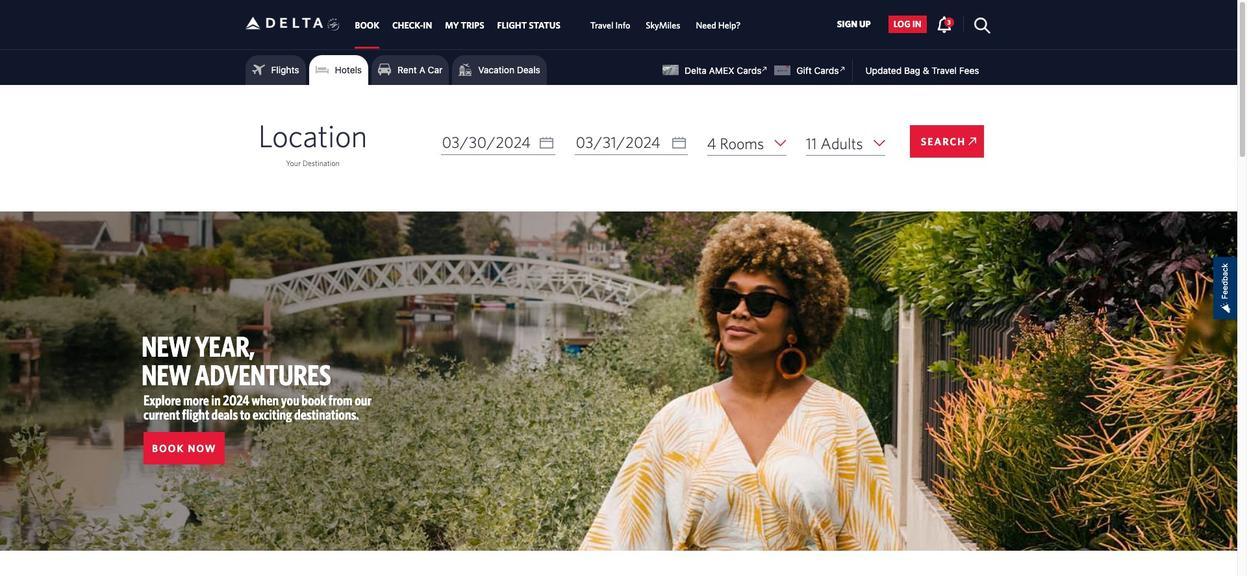 Task type: locate. For each thing, give the bounding box(es) containing it.
year,
[[195, 330, 255, 363]]

vacation deals link
[[459, 60, 540, 80]]

travel left info
[[591, 20, 614, 31]]

rent a car
[[398, 64, 443, 75]]

2 new from the top
[[142, 359, 191, 392]]

1 horizontal spatial in
[[913, 19, 922, 29]]

new
[[142, 330, 191, 363], [142, 359, 191, 392]]

flight status
[[497, 20, 561, 31]]

None date field
[[441, 131, 555, 155], [575, 131, 688, 155], [441, 131, 555, 155], [575, 131, 688, 155]]

book inside tab list
[[355, 20, 379, 31]]

2024
[[223, 392, 250, 409]]

this link opens another site in a new window that may not follow the same accessibility policies as delta air lines. image
[[759, 63, 771, 75], [836, 63, 849, 75]]

check-
[[392, 20, 423, 31]]

book left the now
[[152, 443, 185, 455]]

flight status link
[[497, 14, 561, 37]]

1 vertical spatial travel
[[932, 65, 957, 76]]

rent a car link
[[378, 60, 443, 80]]

up
[[860, 19, 871, 29]]

status
[[529, 20, 561, 31]]

book for book now
[[152, 443, 185, 455]]

1 horizontal spatial book
[[355, 20, 379, 31]]

2 this link opens another site in a new window that may not follow the same accessibility policies as delta air lines. image from the left
[[836, 63, 849, 75]]

hotels
[[335, 64, 362, 75]]

current
[[144, 407, 180, 423]]

0 horizontal spatial this link opens another site in a new window that may not follow the same accessibility policies as delta air lines. image
[[759, 63, 771, 75]]

1 cards from the left
[[737, 65, 762, 76]]

tab list
[[349, 0, 749, 49]]

location
[[258, 118, 367, 154]]

amex
[[709, 65, 735, 76]]

my trips
[[445, 20, 484, 31]]

skymiles
[[646, 20, 681, 31]]

0 horizontal spatial cards
[[737, 65, 762, 76]]

3 link
[[937, 15, 954, 32]]

cards right amex
[[737, 65, 762, 76]]

0 vertical spatial in
[[913, 19, 922, 29]]

travel
[[591, 20, 614, 31], [932, 65, 957, 76]]

in
[[913, 19, 922, 29], [211, 392, 221, 409]]

in right more
[[211, 392, 221, 409]]

deals
[[517, 64, 540, 75]]

this link opens another site in a new window that may not follow the same accessibility policies as delta air lines. image right gift
[[836, 63, 849, 75]]

your
[[286, 159, 301, 168]]

this link opens another site in a new window that may not follow the same accessibility policies as delta air lines. image inside gift cards 'link'
[[836, 63, 849, 75]]

bag
[[904, 65, 921, 76]]

0 horizontal spatial travel
[[591, 20, 614, 31]]

sign
[[837, 19, 858, 29]]

explore more in 2024 when you book from our current flight deals to exciting destinations. link
[[144, 392, 372, 423]]

location your destination
[[258, 118, 367, 168]]

book for book
[[355, 20, 379, 31]]

1 vertical spatial in
[[211, 392, 221, 409]]

this link opens another site in a new window that may not follow the same accessibility policies as delta air lines. image left gift
[[759, 63, 771, 75]]

1 horizontal spatial this link opens another site in a new window that may not follow the same accessibility policies as delta air lines. image
[[836, 63, 849, 75]]

0 vertical spatial travel
[[591, 20, 614, 31]]

1 horizontal spatial travel
[[932, 65, 957, 76]]

book now
[[152, 443, 217, 455]]

book inside 'link'
[[152, 443, 185, 455]]

tab list containing book
[[349, 0, 749, 49]]

0 vertical spatial book
[[355, 20, 379, 31]]

fees
[[960, 65, 979, 76]]

to
[[240, 407, 251, 423]]

1 vertical spatial book
[[152, 443, 185, 455]]

my
[[445, 20, 459, 31]]

cards right gift
[[814, 65, 839, 76]]

1 horizontal spatial cards
[[814, 65, 839, 76]]

this link opens another site in a new window that may not follow the same accessibility policies as delta air lines. image inside delta amex cards link
[[759, 63, 771, 75]]

book right skyteam image
[[355, 20, 379, 31]]

our
[[355, 392, 372, 409]]

updated bag & travel fees link
[[853, 65, 979, 76]]

0 horizontal spatial book
[[152, 443, 185, 455]]

in inside explore more in 2024 when you book from our current flight deals to exciting destinations.
[[211, 392, 221, 409]]

in right log
[[913, 19, 922, 29]]

travel info link
[[591, 14, 630, 37]]

search button
[[911, 125, 985, 158]]

0 horizontal spatial in
[[211, 392, 221, 409]]

exciting
[[253, 407, 292, 423]]

cards
[[737, 65, 762, 76], [814, 65, 839, 76]]

a
[[419, 64, 425, 75]]

1 new from the top
[[142, 330, 191, 363]]

book link
[[355, 14, 379, 37]]

skymiles link
[[646, 14, 681, 37]]

check-in
[[392, 20, 432, 31]]

flights link
[[252, 60, 299, 80]]

&
[[923, 65, 930, 76]]

vacation deals
[[478, 64, 540, 75]]

adventures
[[195, 359, 331, 392]]

2 cards from the left
[[814, 65, 839, 76]]

book
[[355, 20, 379, 31], [152, 443, 185, 455]]

updated bag & travel fees
[[866, 65, 979, 76]]

travel right the &
[[932, 65, 957, 76]]

1 this link opens another site in a new window that may not follow the same accessibility policies as delta air lines. image from the left
[[759, 63, 771, 75]]

flight
[[182, 407, 209, 423]]



Task type: describe. For each thing, give the bounding box(es) containing it.
now
[[188, 443, 217, 455]]

in inside button
[[913, 19, 922, 29]]

gift
[[797, 65, 812, 76]]

explore
[[144, 392, 181, 409]]

delta amex cards link
[[663, 63, 771, 76]]

new year, new adventures
[[142, 330, 331, 392]]

trips
[[461, 20, 484, 31]]

more
[[183, 392, 209, 409]]

vacation
[[478, 64, 515, 75]]

delta
[[685, 65, 707, 76]]

search
[[921, 136, 966, 147]]

travel inside tab list
[[591, 20, 614, 31]]

need
[[696, 20, 717, 31]]

help?
[[719, 20, 741, 31]]

log in button
[[889, 15, 927, 33]]

this link opens another site in a new window that may not follow the same accessibility policies as delta air lines. image for delta amex cards
[[759, 63, 771, 75]]

cards inside gift cards 'link'
[[814, 65, 839, 76]]

sign up link
[[832, 15, 876, 33]]

gift cards
[[797, 65, 839, 76]]

destination
[[303, 159, 340, 168]]

hotels link
[[315, 60, 362, 80]]

skyteam image
[[327, 4, 340, 45]]

3
[[948, 18, 951, 26]]

book
[[302, 392, 326, 409]]

this link opens another site in a new window that may not follow the same accessibility policies as delta air lines. image for gift cards
[[836, 63, 849, 75]]

my trips link
[[445, 14, 484, 37]]

need help? link
[[696, 14, 741, 37]]

info
[[616, 20, 630, 31]]

check-in link
[[392, 14, 432, 37]]

car
[[428, 64, 443, 75]]

flights
[[271, 64, 299, 75]]

delta air lines image
[[245, 3, 323, 43]]

delta amex cards
[[685, 65, 762, 76]]

updated
[[866, 65, 902, 76]]

explore more in 2024 when you book from our current flight deals to exciting destinations.
[[144, 392, 372, 423]]

log in
[[894, 19, 922, 29]]

deals
[[212, 407, 238, 423]]

cards inside delta amex cards link
[[737, 65, 762, 76]]

rent
[[398, 64, 417, 75]]

flight
[[497, 20, 527, 31]]

sign up
[[837, 19, 871, 29]]

in
[[423, 20, 432, 31]]

need help?
[[696, 20, 741, 31]]

gift cards link
[[775, 63, 849, 76]]

destinations.
[[294, 407, 359, 423]]

when
[[252, 392, 279, 409]]

log
[[894, 19, 911, 29]]

you
[[281, 392, 300, 409]]

from
[[329, 392, 353, 409]]

book now link
[[144, 433, 225, 465]]

travel info
[[591, 20, 630, 31]]



